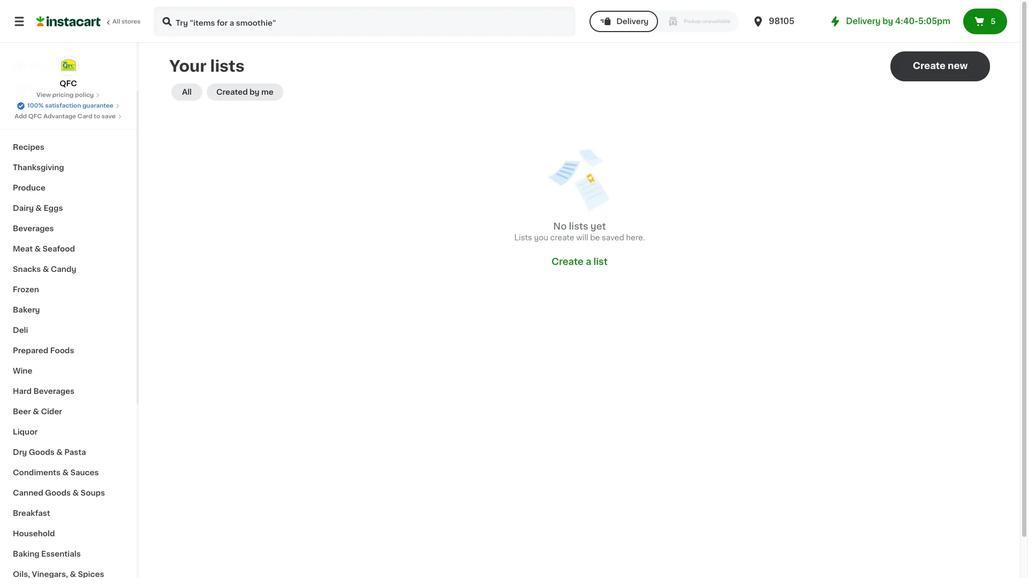 Task type: vqa. For each thing, say whether or not it's contained in the screenshot.
with
no



Task type: describe. For each thing, give the bounding box(es) containing it.
produce
[[13, 184, 46, 192]]

a
[[586, 258, 591, 266]]

card
[[78, 114, 92, 119]]

buy it again
[[30, 84, 75, 92]]

me
[[261, 88, 274, 96]]

view pricing policy link
[[36, 91, 100, 100]]

your lists
[[169, 58, 245, 74]]

pasta
[[64, 449, 86, 456]]

shop link
[[6, 56, 130, 77]]

guarantee
[[82, 103, 113, 109]]

lists for your
[[210, 58, 245, 74]]

delivery button
[[590, 11, 658, 32]]

canned
[[13, 489, 43, 497]]

create a list link
[[552, 256, 608, 268]]

& for condiments
[[62, 469, 69, 477]]

& for beer
[[33, 408, 39, 416]]

beverages inside 'link'
[[33, 388, 74, 395]]

create new button
[[891, 51, 990, 81]]

condiments & sauces link
[[6, 463, 130, 483]]

baking essentials
[[13, 551, 81, 558]]

prepared foods
[[13, 347, 74, 355]]

hard beverages link
[[6, 381, 130, 402]]

thanksgiving
[[13, 164, 64, 171]]

delivery for delivery
[[616, 18, 649, 25]]

candy
[[51, 266, 76, 273]]

snacks & candy link
[[6, 259, 130, 280]]

view pricing policy
[[36, 92, 94, 98]]

5:05pm
[[918, 17, 951, 25]]

condiments
[[13, 469, 61, 477]]

& left soups
[[73, 489, 79, 497]]

add qfc advantage card to save
[[15, 114, 116, 119]]

create
[[550, 234, 574, 242]]

meat & seafood link
[[6, 239, 130, 259]]

frozen link
[[6, 280, 130, 300]]

deli link
[[6, 320, 130, 341]]

recipes
[[13, 144, 44, 151]]

baking
[[13, 551, 39, 558]]

lists for no
[[569, 222, 588, 231]]

you
[[534, 234, 548, 242]]

all for all
[[182, 88, 192, 96]]

prepared foods link
[[6, 341, 130, 361]]

wine link
[[6, 361, 130, 381]]

canned goods & soups link
[[6, 483, 130, 503]]

all stores
[[112, 19, 141, 25]]

save
[[102, 114, 116, 119]]

0 horizontal spatial lists
[[30, 105, 48, 113]]

delivery by 4:40-5:05pm
[[846, 17, 951, 25]]

it
[[47, 84, 52, 92]]

your
[[169, 58, 207, 74]]

& for snacks
[[43, 266, 49, 273]]

goods for dry
[[29, 449, 54, 456]]

hard
[[13, 388, 32, 395]]

beverages link
[[6, 218, 130, 239]]

seafood
[[43, 245, 75, 253]]

created by me
[[216, 88, 274, 96]]

household
[[13, 530, 55, 538]]

& left "pasta"
[[56, 449, 63, 456]]

dairy & eggs
[[13, 205, 63, 212]]

all for all stores
[[112, 19, 120, 25]]

98105 button
[[752, 6, 816, 36]]

100% satisfaction guarantee button
[[17, 100, 120, 110]]

again
[[54, 84, 75, 92]]

here.
[[626, 234, 645, 242]]

no
[[553, 222, 567, 231]]

cider
[[41, 408, 62, 416]]

satisfaction
[[45, 103, 81, 109]]

snacks
[[13, 266, 41, 273]]

create for create a list
[[552, 258, 584, 266]]

be
[[590, 234, 600, 242]]

buy
[[30, 84, 45, 92]]

0 vertical spatial beverages
[[13, 225, 54, 232]]

by for delivery
[[883, 17, 893, 25]]



Task type: locate. For each thing, give the bounding box(es) containing it.
1 vertical spatial all
[[182, 88, 192, 96]]

0 horizontal spatial create
[[552, 258, 584, 266]]

qfc logo image
[[58, 56, 78, 76]]

lists
[[210, 58, 245, 74], [569, 222, 588, 231]]

all down your at the top of page
[[182, 88, 192, 96]]

100% satisfaction guarantee
[[27, 103, 113, 109]]

buy it again link
[[6, 77, 130, 99]]

0 vertical spatial qfc
[[60, 80, 77, 87]]

meat & seafood
[[13, 245, 75, 253]]

all stores link
[[36, 6, 141, 36]]

lists inside no lists yet lists you create will be saved here.
[[514, 234, 532, 242]]

bakery link
[[6, 300, 130, 320]]

foods
[[50, 347, 74, 355]]

canned goods & soups
[[13, 489, 105, 497]]

stores
[[122, 19, 141, 25]]

bakery
[[13, 306, 40, 314]]

wine
[[13, 367, 32, 375]]

& for meat
[[35, 245, 41, 253]]

create left new
[[913, 62, 946, 70]]

beer
[[13, 408, 31, 416]]

0 vertical spatial create
[[913, 62, 946, 70]]

0 vertical spatial all
[[112, 19, 120, 25]]

0 horizontal spatial lists
[[210, 58, 245, 74]]

lists link
[[6, 99, 130, 120]]

0 horizontal spatial by
[[250, 88, 260, 96]]

0 vertical spatial goods
[[29, 449, 54, 456]]

hard beverages
[[13, 388, 74, 395]]

soups
[[81, 489, 105, 497]]

5 button
[[963, 9, 1007, 34]]

policy
[[75, 92, 94, 98]]

all button
[[171, 84, 202, 101]]

instacart logo image
[[36, 15, 101, 28]]

goods up condiments
[[29, 449, 54, 456]]

meat
[[13, 245, 33, 253]]

service type group
[[590, 11, 739, 32]]

new
[[948, 62, 968, 70]]

beverages down 'dairy & eggs'
[[13, 225, 54, 232]]

1 vertical spatial beverages
[[33, 388, 74, 395]]

deli
[[13, 327, 28, 334]]

by for created
[[250, 88, 260, 96]]

& left sauces at bottom left
[[62, 469, 69, 477]]

pricing
[[52, 92, 74, 98]]

0 vertical spatial by
[[883, 17, 893, 25]]

1 horizontal spatial all
[[182, 88, 192, 96]]

frozen
[[13, 286, 39, 293]]

& left candy on the top left of page
[[43, 266, 49, 273]]

breakfast link
[[6, 503, 130, 524]]

goods for canned
[[45, 489, 71, 497]]

1 horizontal spatial create
[[913, 62, 946, 70]]

1 horizontal spatial delivery
[[846, 17, 881, 25]]

created by me button
[[207, 84, 283, 101]]

1 horizontal spatial qfc
[[60, 80, 77, 87]]

by inside button
[[250, 88, 260, 96]]

by left me
[[250, 88, 260, 96]]

condiments & sauces
[[13, 469, 99, 477]]

lists down view
[[30, 105, 48, 113]]

create
[[913, 62, 946, 70], [552, 258, 584, 266]]

98105
[[769, 17, 794, 25]]

4:40-
[[895, 17, 918, 25]]

recipes link
[[6, 137, 130, 157]]

delivery by 4:40-5:05pm link
[[829, 15, 951, 28]]

lists up created
[[210, 58, 245, 74]]

eggs
[[44, 205, 63, 212]]

& right beer at the bottom of page
[[33, 408, 39, 416]]

1 horizontal spatial by
[[883, 17, 893, 25]]

beverages
[[13, 225, 54, 232], [33, 388, 74, 395]]

1 horizontal spatial lists
[[514, 234, 532, 242]]

1 vertical spatial lists
[[569, 222, 588, 231]]

lists up will
[[569, 222, 588, 231]]

qfc inside 'link'
[[60, 80, 77, 87]]

qfc link
[[58, 56, 78, 89]]

0 horizontal spatial qfc
[[28, 114, 42, 119]]

breakfast
[[13, 510, 50, 517]]

beverages up cider
[[33, 388, 74, 395]]

goods
[[29, 449, 54, 456], [45, 489, 71, 497]]

create inside button
[[913, 62, 946, 70]]

create left a
[[552, 258, 584, 266]]

lists
[[30, 105, 48, 113], [514, 234, 532, 242]]

view
[[36, 92, 51, 98]]

0 horizontal spatial delivery
[[616, 18, 649, 25]]

dairy & eggs link
[[6, 198, 130, 218]]

lists inside no lists yet lists you create will be saved here.
[[569, 222, 588, 231]]

by
[[883, 17, 893, 25], [250, 88, 260, 96]]

1 vertical spatial by
[[250, 88, 260, 96]]

create new
[[913, 62, 968, 70]]

& inside 'link'
[[33, 408, 39, 416]]

add
[[15, 114, 27, 119]]

advantage
[[43, 114, 76, 119]]

thanksgiving link
[[6, 157, 130, 178]]

delivery inside button
[[616, 18, 649, 25]]

1 vertical spatial qfc
[[28, 114, 42, 119]]

all inside button
[[182, 88, 192, 96]]

5
[[991, 18, 996, 25]]

100%
[[27, 103, 44, 109]]

no lists yet lists you create will be saved here.
[[514, 222, 645, 242]]

delivery for delivery by 4:40-5:05pm
[[846, 17, 881, 25]]

Search field
[[154, 7, 575, 35]]

by left 4:40-
[[883, 17, 893, 25]]

saved
[[602, 234, 624, 242]]

dry
[[13, 449, 27, 456]]

goods down condiments & sauces
[[45, 489, 71, 497]]

sauces
[[70, 469, 99, 477]]

1 horizontal spatial lists
[[569, 222, 588, 231]]

& for dairy
[[36, 205, 42, 212]]

1 vertical spatial lists
[[514, 234, 532, 242]]

create for create new
[[913, 62, 946, 70]]

beer & cider
[[13, 408, 62, 416]]

& left eggs
[[36, 205, 42, 212]]

0 horizontal spatial all
[[112, 19, 120, 25]]

to
[[94, 114, 100, 119]]

created
[[216, 88, 248, 96]]

baking essentials link
[[6, 544, 130, 564]]

beer & cider link
[[6, 402, 130, 422]]

all left stores
[[112, 19, 120, 25]]

liquor
[[13, 428, 38, 436]]

all
[[112, 19, 120, 25], [182, 88, 192, 96]]

0 vertical spatial lists
[[210, 58, 245, 74]]

household link
[[6, 524, 130, 544]]

qfc down 100%
[[28, 114, 42, 119]]

essentials
[[41, 551, 81, 558]]

1 vertical spatial create
[[552, 258, 584, 266]]

dry goods & pasta link
[[6, 442, 130, 463]]

lists left you
[[514, 234, 532, 242]]

None search field
[[153, 6, 576, 36]]

1 vertical spatial goods
[[45, 489, 71, 497]]

& right meat
[[35, 245, 41, 253]]

add qfc advantage card to save link
[[15, 112, 122, 121]]

qfc up view pricing policy link
[[60, 80, 77, 87]]

prepared
[[13, 347, 48, 355]]

list
[[594, 258, 608, 266]]

0 vertical spatial lists
[[30, 105, 48, 113]]



